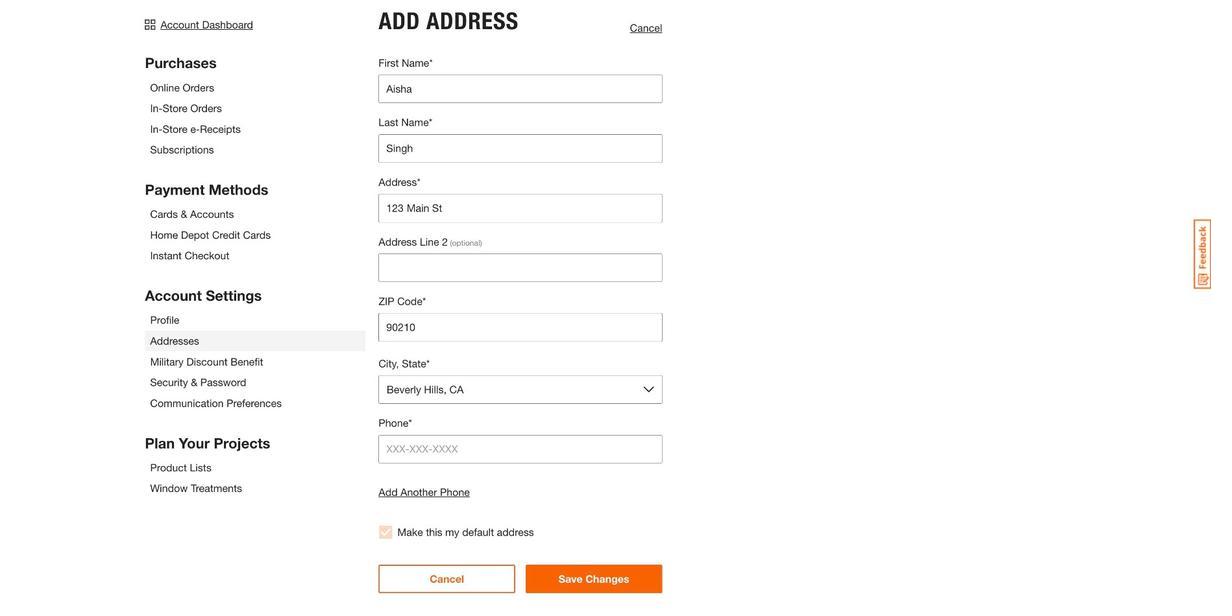 Task type: locate. For each thing, give the bounding box(es) containing it.
None text field
[[379, 75, 662, 103], [379, 254, 662, 282], [379, 75, 662, 103], [379, 254, 662, 282]]

None button
[[379, 376, 662, 404]]

None text field
[[379, 134, 662, 163], [379, 194, 662, 223], [379, 314, 662, 342], [379, 134, 662, 163], [379, 194, 662, 223], [379, 314, 662, 342]]

feedback link image
[[1194, 219, 1211, 290]]



Task type: vqa. For each thing, say whether or not it's contained in the screenshot.
the right Cart
no



Task type: describe. For each thing, give the bounding box(es) containing it.
XXX-XXX-XXXX text field
[[379, 436, 662, 464]]



